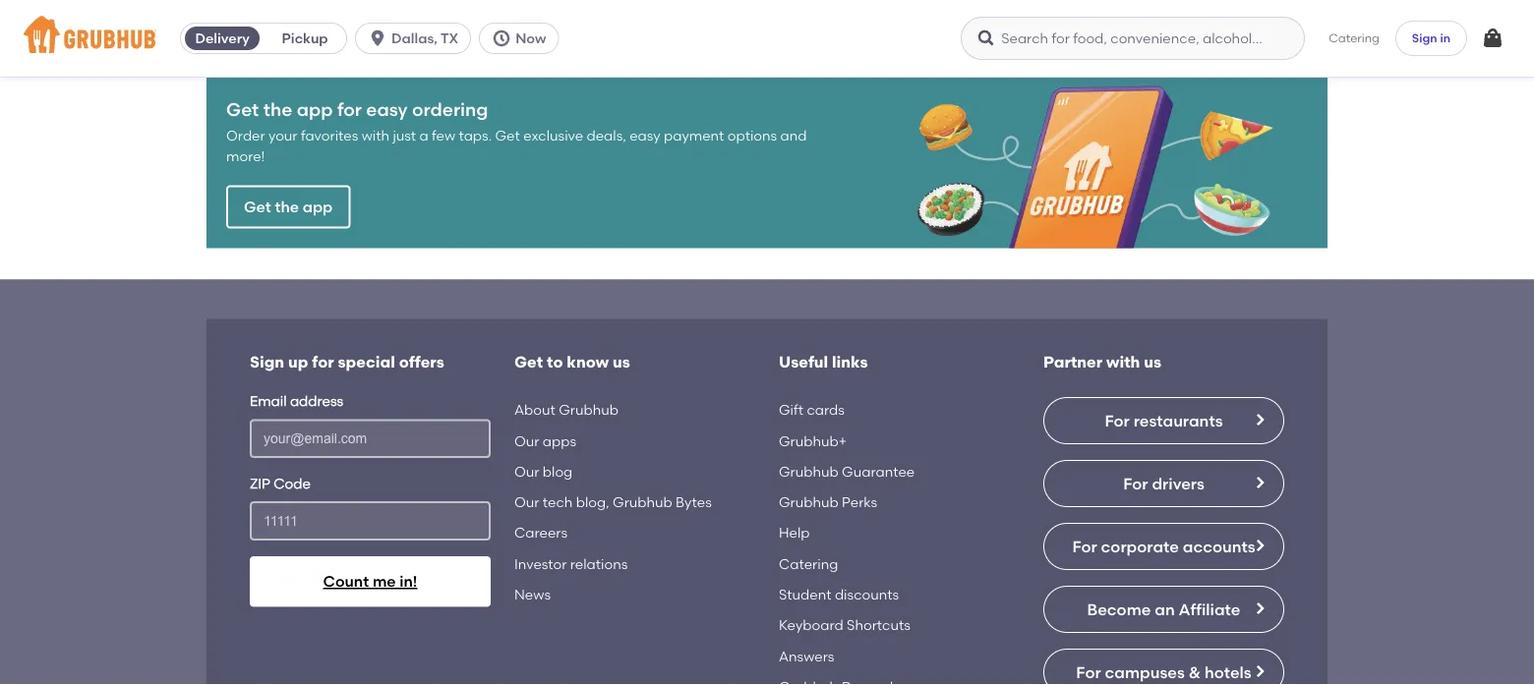 Task type: locate. For each thing, give the bounding box(es) containing it.
affiliate
[[1179, 600, 1241, 619]]

up
[[288, 352, 308, 371]]

sign
[[1413, 31, 1438, 45], [250, 352, 284, 371]]

us up for restaurants
[[1144, 352, 1162, 371]]

1 horizontal spatial svg image
[[492, 29, 512, 48]]

0 horizontal spatial catering
[[779, 556, 839, 573]]

dallas,
[[392, 30, 438, 47]]

1 horizontal spatial easy
[[630, 128, 661, 144]]

gift cards
[[779, 402, 845, 419]]

bytes
[[676, 494, 712, 511]]

investor
[[515, 556, 567, 573]]

student discounts link
[[779, 582, 899, 608]]

app down favorites
[[303, 198, 333, 216]]

right image for for drivers
[[1252, 475, 1268, 491]]

for
[[337, 99, 362, 121], [312, 352, 334, 371]]

grubhub right the blog,
[[613, 494, 673, 511]]

sign left in
[[1413, 31, 1438, 45]]

svg image inside the now "button"
[[492, 29, 512, 48]]

1 vertical spatial easy
[[630, 128, 661, 144]]

0 horizontal spatial sign
[[250, 352, 284, 371]]

0 horizontal spatial svg image
[[368, 29, 388, 48]]

with left just
[[362, 128, 390, 144]]

get up order
[[226, 99, 259, 121]]

code
[[274, 476, 311, 492]]

for left drivers
[[1124, 474, 1149, 493]]

2 our from the top
[[515, 463, 540, 480]]

get the app for easy ordering order your favorites with just a few taps. get exclusive deals, easy payment options and more!
[[226, 99, 811, 164]]

sign inside button
[[1413, 31, 1438, 45]]

4 right image from the top
[[1252, 664, 1268, 680]]

app up favorites
[[297, 99, 333, 121]]

the down your
[[275, 198, 299, 216]]

1 vertical spatial our
[[515, 463, 540, 480]]

2 right image from the top
[[1252, 475, 1268, 491]]

right image right hotels
[[1252, 664, 1268, 680]]

our for our blog
[[515, 463, 540, 480]]

grubhub inside our tech blog, grubhub bytes link
[[613, 494, 673, 511]]

get left to
[[515, 352, 543, 371]]

our inside "link"
[[515, 433, 540, 449]]

svg image
[[1482, 27, 1505, 50], [368, 29, 388, 48], [492, 29, 512, 48]]

app inside get the app for easy ordering order your favorites with just a few taps. get exclusive deals, easy payment options and more!
[[297, 99, 333, 121]]

grubhub inside grubhub guarantee link
[[779, 463, 839, 480]]

count me in! link
[[250, 557, 491, 607]]

1 horizontal spatial us
[[1144, 352, 1162, 371]]

more!
[[226, 148, 265, 164]]

right image for for restaurants
[[1252, 412, 1268, 428]]

us right know
[[613, 352, 630, 371]]

svg image for dallas, tx
[[368, 29, 388, 48]]

the inside get the app for easy ordering order your favorites with just a few taps. get exclusive deals, easy payment options and more!
[[263, 99, 292, 121]]

&
[[1189, 663, 1201, 682]]

sign left up
[[250, 352, 284, 371]]

gift cards link
[[779, 397, 845, 423]]

get to know us
[[515, 352, 630, 371]]

get the app
[[244, 198, 333, 216]]

sign for sign up for special offers
[[250, 352, 284, 371]]

1 our from the top
[[515, 433, 540, 449]]

ordering
[[412, 99, 488, 121]]

links
[[832, 352, 868, 371]]

answers
[[779, 648, 835, 665]]

catering up student on the bottom of page
[[779, 556, 839, 573]]

grubhub up help
[[779, 494, 839, 511]]

delivery
[[195, 30, 250, 47]]

for campuses & hotels
[[1077, 663, 1252, 682]]

investor relations link
[[515, 551, 628, 577]]

right image inside for drivers "link"
[[1252, 475, 1268, 491]]

keyboard shortcuts link
[[779, 613, 911, 639]]

0 vertical spatial the
[[263, 99, 292, 121]]

1 us from the left
[[613, 352, 630, 371]]

corporate
[[1101, 537, 1180, 556]]

2 vertical spatial our
[[515, 494, 540, 511]]

easy
[[366, 99, 408, 121], [630, 128, 661, 144]]

right image inside the for restaurants link
[[1252, 412, 1268, 428]]

0 horizontal spatial easy
[[366, 99, 408, 121]]

1 right image from the top
[[1252, 412, 1268, 428]]

1 horizontal spatial catering
[[1329, 31, 1380, 45]]

svg image left now
[[492, 29, 512, 48]]

right image for for corporate accounts
[[1252, 538, 1268, 554]]

get for get to know us
[[515, 352, 543, 371]]

the for get the app
[[275, 198, 299, 216]]

dallas, tx button
[[355, 23, 479, 54]]

easy right deals,
[[630, 128, 661, 144]]

know
[[567, 352, 609, 371]]

for inside get the app for easy ordering order your favorites with just a few taps. get exclusive deals, easy payment options and more!
[[337, 99, 362, 121]]

catering left the sign in
[[1329, 31, 1380, 45]]

for for for drivers
[[1124, 474, 1149, 493]]

for right up
[[312, 352, 334, 371]]

0 vertical spatial easy
[[366, 99, 408, 121]]

right image right restaurants
[[1252, 412, 1268, 428]]

catering
[[1329, 31, 1380, 45], [779, 556, 839, 573]]

get for get the app for easy ordering order your favorites with just a few taps. get exclusive deals, easy payment options and more!
[[226, 99, 259, 121]]

options
[[728, 128, 777, 144]]

grubhub down grubhub+ link
[[779, 463, 839, 480]]

grubhub+
[[779, 433, 847, 449]]

become an affiliate
[[1088, 600, 1241, 619]]

2 us from the left
[[1144, 352, 1162, 371]]

3 right image from the top
[[1252, 538, 1268, 554]]

student discounts
[[779, 587, 899, 603]]

for restaurants
[[1105, 411, 1223, 430]]

partner with us
[[1044, 352, 1162, 371]]

0 vertical spatial for
[[337, 99, 362, 121]]

help link
[[779, 521, 810, 546]]

grubhub up apps
[[559, 402, 619, 419]]

0 horizontal spatial us
[[613, 352, 630, 371]]

3 our from the top
[[515, 494, 540, 511]]

right image
[[1252, 412, 1268, 428], [1252, 475, 1268, 491], [1252, 538, 1268, 554], [1252, 664, 1268, 680]]

svg image right in
[[1482, 27, 1505, 50]]

our down about at the left bottom
[[515, 433, 540, 449]]

for drivers
[[1124, 474, 1205, 493]]

about grubhub link
[[515, 397, 619, 423]]

for left campuses
[[1077, 663, 1102, 682]]

1 vertical spatial app
[[303, 198, 333, 216]]

for down "partner with us"
[[1105, 411, 1130, 430]]

1 horizontal spatial sign
[[1413, 31, 1438, 45]]

for left corporate
[[1073, 537, 1098, 556]]

for drivers link
[[1044, 460, 1285, 508]]

0 vertical spatial our
[[515, 433, 540, 449]]

about grubhub
[[515, 402, 619, 419]]

0 horizontal spatial with
[[362, 128, 390, 144]]

partner
[[1044, 352, 1103, 371]]

get the app link
[[226, 186, 351, 229]]

for for for campuses & hotels
[[1077, 663, 1102, 682]]

our left blog
[[515, 463, 540, 480]]

get down the more!
[[244, 198, 271, 216]]

special
[[338, 352, 395, 371]]

1 vertical spatial the
[[275, 198, 299, 216]]

1 vertical spatial sign
[[250, 352, 284, 371]]

for inside "link"
[[1124, 474, 1149, 493]]

sign for sign in
[[1413, 31, 1438, 45]]

the up your
[[263, 99, 292, 121]]

1 vertical spatial for
[[312, 352, 334, 371]]

right image inside for campuses & hotels link
[[1252, 664, 1268, 680]]

for
[[1105, 411, 1130, 430], [1124, 474, 1149, 493], [1073, 537, 1098, 556], [1077, 663, 1102, 682]]

0 vertical spatial with
[[362, 128, 390, 144]]

0 vertical spatial app
[[297, 99, 333, 121]]

payment
[[664, 128, 724, 144]]

useful links
[[779, 352, 868, 371]]

our
[[515, 433, 540, 449], [515, 463, 540, 480], [515, 494, 540, 511]]

svg image inside dallas, tx button
[[368, 29, 388, 48]]

0 vertical spatial catering
[[1329, 31, 1380, 45]]

campuses
[[1105, 663, 1185, 682]]

pickup button
[[264, 23, 346, 54]]

svg image left the dallas, in the left of the page
[[368, 29, 388, 48]]

grubhub guarantee
[[779, 463, 915, 480]]

right image up right icon
[[1252, 538, 1268, 554]]

with right the partner
[[1107, 352, 1141, 371]]

careers
[[515, 525, 568, 542]]

Search for food, convenience, alcohol... search field
[[961, 17, 1306, 60]]

easy up just
[[366, 99, 408, 121]]

zip
[[250, 476, 270, 492]]

right image up accounts on the bottom right of page
[[1252, 475, 1268, 491]]

1 horizontal spatial for
[[337, 99, 362, 121]]

get
[[226, 99, 259, 121], [495, 128, 520, 144], [244, 198, 271, 216], [515, 352, 543, 371]]

right image inside for corporate accounts link
[[1252, 538, 1268, 554]]

now
[[516, 30, 547, 47]]

our tech blog, grubhub bytes
[[515, 494, 712, 511]]

1 horizontal spatial with
[[1107, 352, 1141, 371]]

our left tech
[[515, 494, 540, 511]]

app for get the app
[[303, 198, 333, 216]]

blog
[[543, 463, 573, 480]]

our apps
[[515, 433, 577, 449]]

0 vertical spatial sign
[[1413, 31, 1438, 45]]

for up favorites
[[337, 99, 362, 121]]



Task type: vqa. For each thing, say whether or not it's contained in the screenshot.
Do Not Sell My Information
no



Task type: describe. For each thing, give the bounding box(es) containing it.
for restaurants link
[[1044, 397, 1285, 445]]

help
[[779, 525, 810, 542]]

dallas, tx
[[392, 30, 459, 47]]

address
[[290, 393, 344, 410]]

me
[[373, 573, 396, 591]]

blog,
[[576, 494, 610, 511]]

get for get the app
[[244, 198, 271, 216]]

for for for corporate accounts
[[1073, 537, 1098, 556]]

right image for for campuses & hotels
[[1252, 664, 1268, 680]]

useful
[[779, 352, 829, 371]]

and
[[781, 128, 807, 144]]

in
[[1441, 31, 1451, 45]]

grubhub inside grubhub perks link
[[779, 494, 839, 511]]

accounts
[[1183, 537, 1256, 556]]

tx
[[441, 30, 459, 47]]

grubhub+ link
[[779, 428, 847, 454]]

count
[[323, 573, 369, 591]]

our blog
[[515, 463, 573, 480]]

for for for restaurants
[[1105, 411, 1130, 430]]

for corporate accounts link
[[1044, 523, 1285, 571]]

right image
[[1252, 601, 1268, 617]]

favorites
[[301, 128, 358, 144]]

become
[[1088, 600, 1151, 619]]

perks
[[842, 494, 878, 511]]

the for get the app for easy ordering order your favorites with just a few taps. get exclusive deals, easy payment options and more!
[[263, 99, 292, 121]]

guarantee
[[842, 463, 915, 480]]

grubhub perks
[[779, 494, 878, 511]]

offers
[[399, 352, 444, 371]]

sign in
[[1413, 31, 1451, 45]]

just
[[393, 128, 416, 144]]

sign up for special offers
[[250, 352, 444, 371]]

restaurants
[[1134, 411, 1223, 430]]

cards
[[807, 402, 845, 419]]

hotels
[[1205, 663, 1252, 682]]

email
[[250, 393, 287, 410]]

news link
[[515, 582, 551, 608]]

zip code
[[250, 476, 311, 492]]

catering button
[[1316, 16, 1394, 61]]

become an affiliate link
[[1044, 586, 1285, 634]]

investor relations
[[515, 556, 628, 573]]

taps.
[[459, 128, 492, 144]]

order
[[226, 128, 265, 144]]

news
[[515, 587, 551, 603]]

few
[[432, 128, 456, 144]]

to
[[547, 352, 563, 371]]

exclusive
[[524, 128, 584, 144]]

student
[[779, 587, 832, 603]]

1 vertical spatial catering
[[779, 556, 839, 573]]

relations
[[570, 556, 628, 573]]

grubhub guarantee link
[[779, 459, 915, 485]]

a
[[419, 128, 429, 144]]

svg image
[[977, 29, 997, 48]]

get right taps.
[[495, 128, 520, 144]]

our for our tech blog, grubhub bytes
[[515, 494, 540, 511]]

0 horizontal spatial for
[[312, 352, 334, 371]]

keyboard
[[779, 617, 844, 634]]

our blog link
[[515, 459, 573, 485]]

1 vertical spatial with
[[1107, 352, 1141, 371]]

answers link
[[779, 644, 835, 670]]

discounts
[[835, 587, 899, 603]]

2 horizontal spatial svg image
[[1482, 27, 1505, 50]]

ZIP Code telephone field
[[250, 502, 491, 541]]

Email address email field
[[250, 419, 491, 458]]

main navigation navigation
[[0, 0, 1535, 77]]

about
[[515, 402, 556, 419]]

delivery button
[[181, 23, 264, 54]]

now button
[[479, 23, 567, 54]]

catering link
[[779, 551, 839, 577]]

count me in!
[[323, 573, 418, 591]]

tech
[[543, 494, 573, 511]]

svg image for now
[[492, 29, 512, 48]]

deals,
[[587, 128, 627, 144]]

gift
[[779, 402, 804, 419]]

pickup
[[282, 30, 328, 47]]

email address
[[250, 393, 344, 410]]

in!
[[400, 573, 418, 591]]

apps
[[543, 433, 577, 449]]

your
[[269, 128, 298, 144]]

app for get the app for easy ordering order your favorites with just a few taps. get exclusive deals, easy payment options and more!
[[297, 99, 333, 121]]

with inside get the app for easy ordering order your favorites with just a few taps. get exclusive deals, easy payment options and more!
[[362, 128, 390, 144]]

catering inside button
[[1329, 31, 1380, 45]]

keyboard shortcuts
[[779, 617, 911, 634]]

an
[[1155, 600, 1175, 619]]

our for our apps
[[515, 433, 540, 449]]

for campuses & hotels link
[[1044, 649, 1285, 686]]

for corporate accounts
[[1073, 537, 1256, 556]]

grubhub inside about grubhub link
[[559, 402, 619, 419]]



